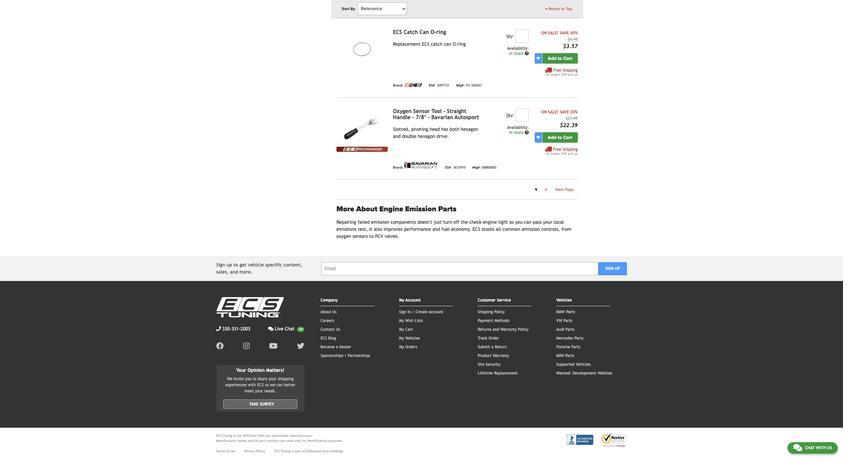 Task type: describe. For each thing, give the bounding box(es) containing it.
my for my account
[[399, 298, 404, 303]]

0 vertical spatial replacement
[[393, 41, 420, 47]]

supported vehicles
[[556, 362, 591, 367]]

cart for $3.57
[[563, 55, 572, 61]]

valves.
[[385, 234, 399, 239]]

contact us
[[321, 327, 340, 332]]

also
[[374, 226, 382, 232]]

add to wish list image for $22.39
[[537, 136, 540, 139]]

in stock for $22.39
[[509, 130, 525, 135]]

es#3097721 - n1.50x051 - ecs catch can o-ring - replacement ecs catch can o-ring - ecs - audi bmw volkswagen mini image
[[336, 29, 388, 68]]

vw
[[556, 318, 562, 323]]

40%
[[570, 31, 578, 35]]

1 vertical spatial account
[[429, 310, 443, 314]]

opinion
[[248, 367, 265, 373]]

1 horizontal spatial -
[[428, 114, 430, 120]]

holdings
[[330, 449, 343, 453]]

can inside the "repairing failed emission components doesn't just turn off the check engine light so you can pass your local emissions test, it also improves performance and fuel economy. ecs stocks all common emission controls, from oxygen sensors to pcv valves."
[[524, 219, 531, 225]]

can inside we invite you to share your shopping experiences with ecs so we can better meet your needs.
[[276, 383, 283, 387]]

sign in / create account
[[399, 310, 443, 314]]

mfg#: for ecs catch can o-ring
[[456, 84, 465, 87]]

2 of from the left
[[302, 449, 305, 453]]

parts for porsche parts
[[571, 345, 580, 349]]

light
[[498, 219, 508, 225]]

20%
[[570, 110, 578, 114]]

chat with us link
[[787, 442, 838, 454]]

bmw parts link
[[556, 310, 575, 314]]

has
[[441, 126, 448, 132]]

test,
[[358, 226, 368, 232]]

only
[[294, 439, 301, 442]]

we
[[270, 383, 275, 387]]

tool
[[431, 108, 442, 114]]

oxygen sensor tool - straight handle - 7/8" - bavarian autosport link
[[393, 108, 479, 120]]

my for my wish lists
[[399, 318, 404, 323]]

porsche parts link
[[556, 345, 580, 349]]

take
[[249, 402, 259, 406]]

$49 for $22.39
[[561, 152, 566, 155]]

payment methods link
[[478, 318, 509, 323]]

parts up turn on the top right
[[438, 205, 456, 213]]

check
[[469, 219, 481, 225]]

add to cart for $22.39
[[548, 135, 572, 140]]

add for $3.57
[[548, 55, 556, 61]]

live
[[275, 326, 283, 331]]

wanted: development vehicles link
[[556, 371, 612, 376]]

add to cart button for $3.57
[[542, 53, 578, 64]]

vehicles up wanted: development vehicles link
[[576, 362, 591, 367]]

my for my cart
[[399, 327, 404, 332]]

repairing failed emission components doesn't just turn off the check engine light so you can pass your local emissions test, it also improves performance and fuel economy. ecs stocks all common emission controls, from oxygen sensors to pcv valves.
[[336, 219, 571, 239]]

on for $22.39
[[541, 110, 547, 114]]

1 horizontal spatial ring
[[458, 41, 466, 47]]

better
[[284, 383, 295, 387]]

on for $3.57
[[541, 31, 547, 35]]

0 vertical spatial emission
[[371, 219, 389, 225]]

site security
[[478, 362, 500, 367]]

1 horizontal spatial return
[[549, 6, 560, 11]]

engine
[[379, 205, 403, 213]]

any
[[265, 434, 271, 437]]

0 horizontal spatial /
[[345, 353, 347, 358]]

oxygen
[[336, 234, 351, 239]]

sale! for $3.57
[[548, 31, 559, 35]]

oxygen
[[393, 108, 412, 114]]

ecs catch can o-ring
[[393, 29, 446, 35]]

1 horizontal spatial can
[[444, 41, 451, 47]]

availability: for $22.39
[[507, 125, 529, 130]]

1 horizontal spatial about
[[356, 205, 377, 213]]

privacy policy link
[[245, 449, 265, 454]]

more
[[336, 205, 354, 213]]

needs.
[[264, 389, 276, 393]]

to inside the "repairing failed emission components doesn't just turn off the check engine light so you can pass your local emissions test, it also improves performance and fuel economy. ecs stocks all common emission controls, from oxygen sensors to pcv valves."
[[369, 234, 374, 239]]

live chat
[[275, 326, 295, 331]]

of inside terms of use "link"
[[226, 449, 229, 453]]

330-
[[222, 326, 231, 331]]

a for submit
[[491, 345, 494, 349]]

facebook logo image
[[216, 342, 224, 350]]

contact us link
[[321, 327, 340, 332]]

sensors
[[353, 234, 368, 239]]

audi parts
[[556, 327, 574, 332]]

live chat link
[[268, 325, 304, 332]]

to inside sign up to get vehicle specific content, sales, and more.
[[234, 262, 238, 268]]

add to cart button for $22.39
[[542, 132, 578, 143]]

numbers
[[267, 439, 280, 442]]

my vehicles link
[[399, 336, 420, 341]]

stock for $3.57
[[514, 51, 524, 56]]

1 vertical spatial replacement
[[494, 371, 518, 376]]

fuel
[[441, 226, 450, 232]]

us for contact us
[[336, 327, 340, 332]]

return to top link
[[545, 6, 572, 12]]

with inside ecs tuning is not affiliated with any automobile manufacturers. manufacturer names and/or part numbers are used only for identification purposes.
[[258, 434, 264, 437]]

common
[[503, 226, 520, 232]]

bavarian
[[431, 114, 453, 120]]

paginated product list navigation navigation
[[336, 185, 578, 194]]

site
[[478, 362, 485, 367]]

phone image
[[216, 326, 221, 331]]

mini
[[556, 353, 564, 358]]

lifetime replacement link
[[478, 371, 518, 376]]

3097721
[[437, 84, 449, 87]]

and inside the "repairing failed emission components doesn't just turn off the check engine light so you can pass your local emissions test, it also improves performance and fuel economy. ecs stocks all common emission controls, from oxygen sensors to pcv valves."
[[432, 226, 440, 232]]

2 vertical spatial us
[[827, 446, 832, 450]]

twitter logo image
[[297, 342, 304, 350]]

ecs tuning image
[[216, 297, 284, 317]]

and up order
[[493, 327, 499, 332]]

are
[[281, 439, 285, 442]]

vehicles right development
[[598, 371, 612, 376]]

1 vertical spatial return
[[495, 345, 507, 349]]

ecs inside we invite you to share your shopping experiences with ecs so we can better meet your needs.
[[257, 383, 264, 387]]

my for my orders
[[399, 345, 404, 349]]

and down $22.39
[[567, 152, 573, 155]]

affiliated
[[243, 434, 257, 437]]

on for $22.39
[[546, 152, 550, 155]]

oxygen sensor tool - straight handle - 7/8" - bavarian autosport
[[393, 108, 479, 120]]

1 vertical spatial your
[[269, 377, 277, 381]]

about us
[[321, 310, 337, 314]]

save for $3.57
[[560, 31, 569, 35]]

payment methods
[[478, 318, 509, 323]]

lists
[[415, 318, 423, 323]]

parts for bmw parts
[[566, 310, 575, 314]]

in for $22.39
[[509, 130, 513, 135]]

tuning for part
[[281, 449, 290, 453]]

turn
[[443, 219, 452, 225]]

parts for mercedes parts
[[574, 336, 583, 341]]

return to top
[[548, 6, 572, 11]]

1 horizontal spatial hexagon
[[461, 126, 478, 132]]

2 vertical spatial your
[[255, 389, 263, 393]]

parts for audi parts
[[565, 327, 574, 332]]

contact
[[321, 327, 335, 332]]

bav auto tools - corporate logo image
[[405, 162, 438, 169]]

vehicles up bmw parts 'link'
[[556, 298, 572, 303]]

0 horizontal spatial account
[[405, 298, 421, 303]]

become
[[321, 345, 335, 349]]

sign for sign up
[[605, 266, 614, 271]]

track order link
[[478, 336, 499, 341]]

improves
[[384, 226, 403, 232]]

2 vertical spatial in
[[408, 310, 411, 314]]

0 horizontal spatial chat
[[285, 326, 295, 331]]

free for $3.57
[[553, 68, 561, 73]]

and inside sign up to get vehicle specific content, sales, and more.
[[230, 269, 238, 275]]

payment
[[478, 318, 493, 323]]

auto
[[322, 449, 329, 453]]

ecs inside ecs tuning is not affiliated with any automobile manufacturers. manufacturer names and/or part numbers are used only for identification purposes.
[[216, 434, 222, 437]]

vehicle
[[248, 262, 264, 268]]

ecs blog link
[[321, 336, 336, 341]]

my account
[[399, 298, 421, 303]]

1 vertical spatial part
[[295, 449, 301, 453]]

es#: for -
[[445, 166, 452, 169]]

ecs - corporate logo image
[[405, 83, 422, 87]]

mfg#: b8800065
[[472, 166, 497, 169]]

vw parts
[[556, 318, 572, 323]]

so inside the "repairing failed emission components doesn't just turn off the check engine light so you can pass your local emissions test, it also improves performance and fuel economy. ecs stocks all common emission controls, from oxygen sensors to pcv valves."
[[509, 219, 514, 225]]

orders for $3.57
[[551, 73, 560, 76]]

shipping for $22.39
[[562, 147, 578, 152]]

2 vertical spatial cart
[[405, 327, 413, 332]]

0 horizontal spatial hexagon
[[418, 134, 435, 139]]

7/8"
[[416, 114, 426, 120]]

use
[[230, 449, 236, 453]]

in for $3.57
[[509, 51, 513, 56]]

sponsorships
[[321, 353, 343, 358]]

failed
[[358, 219, 370, 225]]

can
[[420, 29, 429, 35]]

and down $3.57
[[567, 73, 573, 76]]

become a dealer link
[[321, 345, 351, 349]]

careers
[[321, 318, 334, 323]]

question circle image for $3.57
[[525, 51, 529, 55]]

mfg#: n1.50x051
[[456, 84, 482, 87]]

1 vertical spatial warranty
[[493, 353, 509, 358]]

ecs inside the "repairing failed emission components doesn't just turn off the check engine light so you can pass your local emissions test, it also improves performance and fuel economy. ecs stocks all common emission controls, from oxygen sensors to pcv valves."
[[473, 226, 480, 232]]

is for part
[[291, 449, 294, 453]]

with inside we invite you to share your shopping experiences with ecs so we can better meet your needs.
[[248, 383, 256, 387]]

2 horizontal spatial -
[[443, 108, 445, 114]]

careers link
[[321, 318, 334, 323]]

security
[[486, 362, 500, 367]]

sale! for $22.39
[[548, 110, 559, 114]]

2
[[545, 187, 547, 192]]

more.
[[239, 269, 253, 275]]



Task type: vqa. For each thing, say whether or not it's contained in the screenshot.
Schwaben Logo
no



Task type: locate. For each thing, give the bounding box(es) containing it.
0 horizontal spatial with
[[248, 383, 256, 387]]

brand: for oxygen
[[393, 166, 403, 169]]

parts right bmw
[[566, 310, 575, 314]]

replacement down catch
[[393, 41, 420, 47]]

emission up also
[[371, 219, 389, 225]]

caret up image
[[545, 7, 548, 11]]

0 vertical spatial on
[[546, 73, 550, 76]]

parts down mercedes parts 'link'
[[571, 345, 580, 349]]

2 horizontal spatial policy
[[518, 327, 529, 332]]

0 horizontal spatial ring
[[436, 29, 446, 35]]

my orders
[[399, 345, 417, 349]]

sale! inside "on sale!                         save 20% $27.99 $22.39"
[[548, 110, 559, 114]]

1 on from the top
[[541, 31, 547, 35]]

in
[[509, 51, 513, 56], [509, 130, 513, 135], [408, 310, 411, 314]]

of left enthusiast
[[302, 449, 305, 453]]

your inside the "repairing failed emission components doesn't just turn off the check engine light so you can pass your local emissions test, it also improves performance and fuel economy. ecs stocks all common emission controls, from oxygen sensors to pcv valves."
[[543, 219, 552, 225]]

1 brand: from the top
[[393, 5, 403, 8]]

audi parts link
[[556, 327, 574, 332]]

es#: left 3097721
[[429, 84, 436, 87]]

3 my from the top
[[399, 327, 404, 332]]

orders
[[405, 345, 417, 349]]

1 vertical spatial chat
[[805, 446, 815, 450]]

1 vertical spatial es#:
[[445, 166, 452, 169]]

1 vertical spatial mfg#:
[[472, 166, 481, 169]]

sign up button
[[598, 262, 627, 275]]

1 vertical spatial availability:
[[507, 125, 529, 130]]

hexagon down pivoting
[[418, 134, 435, 139]]

0 vertical spatial add
[[548, 55, 556, 61]]

2 horizontal spatial can
[[524, 219, 531, 225]]

0 vertical spatial warranty
[[500, 327, 517, 332]]

tuning inside ecs tuning is not affiliated with any automobile manufacturers. manufacturer names and/or part numbers are used only for identification purposes.
[[223, 434, 232, 437]]

tuning down are
[[281, 449, 290, 453]]

2 free from the top
[[553, 147, 561, 152]]

site security link
[[478, 362, 500, 367]]

1 horizontal spatial policy
[[494, 310, 505, 314]]

0 vertical spatial part
[[259, 439, 266, 442]]

you inside we invite you to share your shopping experiences with ecs so we can better meet your needs.
[[245, 377, 251, 381]]

$3.57
[[563, 43, 578, 49]]

and right the sales,
[[230, 269, 238, 275]]

matters!
[[266, 367, 284, 373]]

0 horizontal spatial can
[[276, 383, 283, 387]]

1 vertical spatial free
[[553, 147, 561, 152]]

1 horizontal spatial /
[[412, 310, 414, 314]]

parts up "porsche parts" link on the bottom of page
[[574, 336, 583, 341]]

1 vertical spatial add to wish list image
[[537, 136, 540, 139]]

shipping down $3.57
[[562, 68, 578, 73]]

on inside on sale!                         save 40% $5.99 $3.57
[[541, 31, 547, 35]]

to
[[561, 6, 565, 11], [558, 55, 562, 61], [558, 135, 562, 140], [369, 234, 374, 239], [234, 262, 238, 268], [253, 377, 256, 381]]

mfg#: left 'n1.50x051'
[[456, 84, 465, 87]]

up inside button
[[615, 266, 620, 271]]

track
[[478, 336, 487, 341]]

2 free shipping on orders $49 and up from the top
[[546, 147, 578, 155]]

1 horizontal spatial mfg#:
[[472, 166, 481, 169]]

mini parts
[[556, 353, 574, 358]]

my orders link
[[399, 345, 417, 349]]

warranty down methods
[[500, 327, 517, 332]]

0 horizontal spatial o-
[[431, 29, 436, 35]]

1 add from the top
[[548, 55, 556, 61]]

so left we on the left
[[265, 383, 269, 387]]

1 vertical spatial save
[[560, 110, 569, 114]]

chat right comments icon
[[805, 446, 815, 450]]

about up failed
[[356, 205, 377, 213]]

mfg#: for oxygen sensor tool - straight handle - 7/8" - bavarian autosport
[[472, 166, 481, 169]]

sign inside sign up to get vehicle specific content, sales, and more.
[[216, 262, 225, 268]]

ecs tuning is not affiliated with any automobile manufacturers. manufacturer names and/or part numbers are used only for identification purposes.
[[216, 434, 343, 442]]

pivoting
[[411, 126, 428, 132]]

0 horizontal spatial you
[[245, 377, 251, 381]]

part down "any"
[[259, 439, 266, 442]]

supported vehicles link
[[556, 362, 591, 367]]

cart down $3.57
[[563, 55, 572, 61]]

0 vertical spatial return
[[549, 6, 560, 11]]

1 vertical spatial us
[[336, 327, 340, 332]]

0 vertical spatial question circle image
[[525, 51, 529, 55]]

to inside we invite you to share your shopping experiences with ecs so we can better meet your needs.
[[253, 377, 256, 381]]

mercedes parts
[[556, 336, 583, 341]]

components
[[391, 219, 416, 225]]

orders for $22.39
[[551, 152, 560, 155]]

my left orders
[[399, 345, 404, 349]]

so
[[509, 219, 514, 225], [265, 383, 269, 387]]

wish
[[405, 318, 414, 323]]

0 vertical spatial your
[[543, 219, 552, 225]]

b8800065
[[482, 166, 497, 169]]

replacement down 'security'
[[494, 371, 518, 376]]

can right catch
[[444, 41, 451, 47]]

stock for $22.39
[[514, 130, 524, 135]]

your
[[543, 219, 552, 225], [269, 377, 277, 381], [255, 389, 263, 393]]

2 on from the top
[[546, 152, 550, 155]]

policy for privacy policy
[[256, 449, 265, 453]]

2 vertical spatial policy
[[256, 449, 265, 453]]

parts for vw parts
[[563, 318, 572, 323]]

0 vertical spatial $49
[[561, 73, 566, 76]]

add to wish list image
[[537, 57, 540, 60], [537, 136, 540, 139]]

add to cart button down $22.39
[[542, 132, 578, 143]]

autosport
[[455, 114, 479, 120]]

1 qty: from the top
[[506, 34, 514, 39]]

tuning up the manufacturer
[[223, 434, 232, 437]]

2 add from the top
[[548, 135, 556, 140]]

can left "pass"
[[524, 219, 531, 225]]

and
[[567, 73, 573, 76], [393, 134, 401, 139], [567, 152, 573, 155], [432, 226, 440, 232], [230, 269, 238, 275], [493, 327, 499, 332]]

mercedes
[[556, 336, 573, 341]]

brand:
[[393, 5, 403, 8], [393, 84, 403, 87], [393, 166, 403, 169]]

instagram logo image
[[243, 342, 250, 350]]

free for $22.39
[[553, 147, 561, 152]]

up inside sign up to get vehicle specific content, sales, and more.
[[227, 262, 232, 268]]

2 question circle image from the top
[[525, 130, 529, 135]]

1 add to wish list image from the top
[[537, 57, 540, 60]]

cta tools - corporate logo image
[[405, 2, 417, 8]]

warranty up 'security'
[[493, 353, 509, 358]]

add to cart button down $3.57
[[542, 53, 578, 64]]

slotted,
[[393, 126, 410, 132]]

free shipping on orders $49 and up down $3.57
[[546, 68, 578, 76]]

1 horizontal spatial part
[[295, 449, 301, 453]]

purposes.
[[328, 439, 343, 442]]

0 vertical spatial save
[[560, 31, 569, 35]]

1 horizontal spatial o-
[[453, 41, 458, 47]]

2 my from the top
[[399, 318, 404, 323]]

o-
[[431, 29, 436, 35], [453, 41, 458, 47]]

1 vertical spatial qty:
[[506, 113, 514, 118]]

returns
[[478, 327, 491, 332]]

in stock for $3.57
[[509, 51, 525, 56]]

2 add to cart button from the top
[[542, 132, 578, 143]]

1 add to cart from the top
[[548, 55, 572, 61]]

brand: left bav auto tools - corporate logo
[[393, 166, 403, 169]]

sale! left 40% at right
[[548, 31, 559, 35]]

ring up catch
[[436, 29, 446, 35]]

qty: for ecs catch can o-ring
[[506, 34, 514, 39]]

question circle image
[[525, 51, 529, 55], [525, 130, 529, 135]]

availability: for $3.57
[[507, 46, 529, 51]]

chat with us
[[805, 446, 832, 450]]

a
[[336, 345, 338, 349], [491, 345, 494, 349]]

save for $22.39
[[560, 110, 569, 114]]

account up sign in / create account link
[[405, 298, 421, 303]]

enthusiast auto holdings link
[[306, 449, 343, 454]]

1 vertical spatial /
[[345, 353, 347, 358]]

2 vertical spatial can
[[276, 383, 283, 387]]

1 my from the top
[[399, 298, 404, 303]]

add down on sale!                         save 40% $5.99 $3.57
[[548, 55, 556, 61]]

1 vertical spatial stock
[[514, 130, 524, 135]]

mini parts link
[[556, 353, 574, 358]]

0 vertical spatial on
[[541, 31, 547, 35]]

your right meet
[[255, 389, 263, 393]]

sign up to get vehicle specific content, sales, and more.
[[216, 262, 302, 275]]

product warranty
[[478, 353, 509, 358]]

1 vertical spatial free shipping on orders $49 and up
[[546, 147, 578, 155]]

vehicles
[[556, 298, 572, 303], [405, 336, 420, 341], [576, 362, 591, 367], [598, 371, 612, 376]]

youtube logo image
[[269, 342, 277, 350]]

2 save from the top
[[560, 110, 569, 114]]

1 a from the left
[[336, 345, 338, 349]]

catch
[[431, 41, 442, 47]]

0 horizontal spatial replacement
[[393, 41, 420, 47]]

shipping up payment
[[478, 310, 493, 314]]

methods
[[494, 318, 509, 323]]

sort by
[[342, 6, 355, 11]]

sponsorships / partnerships link
[[321, 353, 370, 358]]

cart for $22.39
[[563, 135, 572, 140]]

1 $49 from the top
[[561, 73, 566, 76]]

1 vertical spatial $49
[[561, 152, 566, 155]]

bmw
[[556, 310, 565, 314]]

with right comments icon
[[816, 446, 826, 450]]

1 horizontal spatial of
[[302, 449, 305, 453]]

1 save from the top
[[560, 31, 569, 35]]

0 horizontal spatial part
[[259, 439, 266, 442]]

audi
[[556, 327, 564, 332]]

drive.
[[437, 134, 449, 139]]

tuning for not
[[223, 434, 232, 437]]

account right create
[[429, 310, 443, 314]]

0 horizontal spatial about
[[321, 310, 331, 314]]

1 vertical spatial is
[[291, 449, 294, 453]]

add to cart for $3.57
[[548, 55, 572, 61]]

2 horizontal spatial your
[[543, 219, 552, 225]]

a left dealer
[[336, 345, 338, 349]]

ecs tuning recommends this product. image
[[336, 147, 388, 152]]

free down on sale!                         save 40% $5.99 $3.57
[[553, 68, 561, 73]]

0 horizontal spatial so
[[265, 383, 269, 387]]

0 vertical spatial chat
[[285, 326, 295, 331]]

2 add to cart from the top
[[548, 135, 572, 140]]

qty:
[[506, 34, 514, 39], [506, 113, 514, 118]]

0 vertical spatial qty:
[[506, 34, 514, 39]]

us right the contact
[[336, 327, 340, 332]]

on
[[546, 73, 550, 76], [546, 152, 550, 155]]

of left 'use'
[[226, 449, 229, 453]]

bmw parts
[[556, 310, 575, 314]]

cart down $22.39
[[563, 135, 572, 140]]

sale!
[[548, 31, 559, 35], [548, 110, 559, 114]]

my down my cart "link"
[[399, 336, 404, 341]]

us for about us
[[332, 310, 337, 314]]

2 $49 from the top
[[561, 152, 566, 155]]

1 vertical spatial in stock
[[509, 130, 525, 135]]

0 vertical spatial /
[[412, 310, 414, 314]]

1 horizontal spatial emission
[[522, 226, 540, 232]]

sign for sign up to get vehicle specific content, sales, and more.
[[216, 262, 225, 268]]

you inside the "repairing failed emission components doesn't just turn off the check engine light so you can pass your local emissions test, it also improves performance and fuel economy. ecs stocks all common emission controls, from oxygen sensors to pcv valves."
[[515, 219, 523, 225]]

a for become
[[336, 345, 338, 349]]

0 vertical spatial add to wish list image
[[537, 57, 540, 60]]

all
[[496, 226, 501, 232]]

content,
[[283, 262, 302, 268]]

- left 7/8"
[[412, 114, 414, 120]]

lifetime
[[478, 371, 493, 376]]

0 vertical spatial orders
[[551, 73, 560, 76]]

more about engine emission parts
[[336, 205, 456, 213]]

brand: for ecs
[[393, 84, 403, 87]]

0 horizontal spatial of
[[226, 449, 229, 453]]

Email email field
[[321, 262, 598, 275]]

1 horizontal spatial is
[[291, 449, 294, 453]]

4 my from the top
[[399, 336, 404, 341]]

cart down wish
[[405, 327, 413, 332]]

1 vertical spatial on
[[541, 110, 547, 114]]

so up common
[[509, 219, 514, 225]]

1 horizontal spatial your
[[269, 377, 277, 381]]

is for not
[[233, 434, 236, 437]]

sign inside 'sign up' button
[[605, 266, 614, 271]]

add for $22.39
[[548, 135, 556, 140]]

part inside ecs tuning is not affiliated with any automobile manufacturers. manufacturer names and/or part numbers are used only for identification purposes.
[[259, 439, 266, 442]]

2 on from the top
[[541, 110, 547, 114]]

0 horizontal spatial is
[[233, 434, 236, 437]]

1 vertical spatial ring
[[458, 41, 466, 47]]

1 vertical spatial sale!
[[548, 110, 559, 114]]

0 vertical spatial in stock
[[509, 51, 525, 56]]

my left wish
[[399, 318, 404, 323]]

and/or
[[248, 439, 258, 442]]

- right tool
[[443, 108, 445, 114]]

shopping
[[278, 377, 294, 381]]

0 vertical spatial tuning
[[223, 434, 232, 437]]

mfg#: left b8800065
[[472, 166, 481, 169]]

1 horizontal spatial chat
[[805, 446, 815, 450]]

stock
[[514, 51, 524, 56], [514, 130, 524, 135]]

1 vertical spatial so
[[265, 383, 269, 387]]

cart
[[563, 55, 572, 61], [563, 135, 572, 140], [405, 327, 413, 332]]

n1.50x051
[[466, 84, 482, 87]]

add to cart down $3.57
[[548, 55, 572, 61]]

add down "on sale!                         save 20% $27.99 $22.39"
[[548, 135, 556, 140]]

you up common
[[515, 219, 523, 225]]

2 a from the left
[[491, 345, 494, 349]]

0 vertical spatial stock
[[514, 51, 524, 56]]

returns and warranty policy
[[478, 327, 529, 332]]

emissions
[[336, 226, 356, 232]]

can right we on the left
[[276, 383, 283, 387]]

- right 7/8"
[[428, 114, 430, 120]]

take survey button
[[223, 399, 298, 409]]

1 question circle image from the top
[[525, 51, 529, 55]]

$27.99
[[566, 116, 578, 121]]

5 my from the top
[[399, 345, 404, 349]]

comments image
[[268, 326, 273, 331]]

blog
[[328, 336, 336, 341]]

0 vertical spatial account
[[405, 298, 421, 303]]

save left 40% at right
[[560, 31, 569, 35]]

331-
[[231, 326, 241, 331]]

1 horizontal spatial with
[[258, 434, 264, 437]]

names
[[237, 439, 247, 442]]

with left "any"
[[258, 434, 264, 437]]

ring right catch
[[458, 41, 466, 47]]

return down order
[[495, 345, 507, 349]]

your up 'controls,'
[[543, 219, 552, 225]]

1 horizontal spatial sign
[[399, 310, 406, 314]]

None number field
[[515, 29, 529, 43], [515, 108, 529, 122], [515, 29, 529, 43], [515, 108, 529, 122]]

1 add to cart button from the top
[[542, 53, 578, 64]]

1 orders from the top
[[551, 73, 560, 76]]

is inside ecs tuning is not affiliated with any automobile manufacturers. manufacturer names and/or part numbers are used only for identification purposes.
[[233, 434, 236, 437]]

with up meet
[[248, 383, 256, 387]]

to down $22.39
[[558, 135, 562, 140]]

1 horizontal spatial account
[[429, 310, 443, 314]]

to down it
[[369, 234, 374, 239]]

3673910
[[453, 166, 466, 169]]

company
[[321, 298, 338, 303]]

o- right can
[[431, 29, 436, 35]]

free shipping on orders $49 and up down $22.39
[[546, 147, 578, 155]]

about up careers
[[321, 310, 331, 314]]

wanted: development vehicles
[[556, 371, 612, 376]]

save inside on sale!                         save 40% $5.99 $3.57
[[560, 31, 569, 35]]

2 vertical spatial with
[[816, 446, 826, 450]]

1 free from the top
[[553, 68, 561, 73]]

and down slotted,
[[393, 134, 401, 139]]

policy for shipping policy
[[494, 310, 505, 314]]

0 vertical spatial about
[[356, 205, 377, 213]]

o- right catch
[[453, 41, 458, 47]]

0 vertical spatial o-
[[431, 29, 436, 35]]

/ left create
[[412, 310, 414, 314]]

1 vertical spatial orders
[[551, 152, 560, 155]]

your up we on the left
[[269, 377, 277, 381]]

1 on from the top
[[546, 73, 550, 76]]

my for my vehicles
[[399, 336, 404, 341]]

3 brand: from the top
[[393, 166, 403, 169]]

sale! left the 20%
[[548, 110, 559, 114]]

sale! inside on sale!                         save 40% $5.99 $3.57
[[548, 31, 559, 35]]

es#3673910 - b8800065 - oxygen sensor tool - straight handle - 7/8" - bavarian autosport - slotted, pivoting head has both hexagon and double hexagon drive. - bav auto tools - audi bmw volkswagen mercedes benz mini porsche image
[[336, 108, 388, 147]]

0 vertical spatial availability:
[[507, 46, 529, 51]]

0 horizontal spatial es#:
[[429, 84, 436, 87]]

double
[[402, 134, 416, 139]]

shipping down $22.39
[[562, 147, 578, 152]]

on for $3.57
[[546, 73, 550, 76]]

sign for sign in / create account
[[399, 310, 406, 314]]

free shipping on orders $49 and up for $3.57
[[546, 68, 578, 76]]

emission down "pass"
[[522, 226, 540, 232]]

on down "caret up" icon
[[541, 31, 547, 35]]

1 availability: from the top
[[507, 46, 529, 51]]

customer
[[478, 298, 496, 303]]

comments image
[[793, 444, 802, 452]]

1 vertical spatial policy
[[518, 327, 529, 332]]

2 availability: from the top
[[507, 125, 529, 130]]

1 vertical spatial you
[[245, 377, 251, 381]]

vehicles up orders
[[405, 336, 420, 341]]

0 vertical spatial brand:
[[393, 5, 403, 8]]

1 stock from the top
[[514, 51, 524, 56]]

chat right live
[[285, 326, 295, 331]]

brand: left the cta tools - corporate logo
[[393, 5, 403, 8]]

shipping for $3.57
[[562, 68, 578, 73]]

0 horizontal spatial tuning
[[223, 434, 232, 437]]

0 vertical spatial hexagon
[[461, 126, 478, 132]]

on inside "on sale!                         save 20% $27.99 $22.39"
[[541, 110, 547, 114]]

1 free shipping on orders $49 and up from the top
[[546, 68, 578, 76]]

0 vertical spatial add to cart
[[548, 55, 572, 61]]

2 brand: from the top
[[393, 84, 403, 87]]

enthusiast
[[306, 449, 321, 453]]

2 stock from the top
[[514, 130, 524, 135]]

1 vertical spatial shipping
[[562, 147, 578, 152]]

$22.39
[[560, 122, 578, 128]]

to left "get"
[[234, 262, 238, 268]]

2 in stock from the top
[[509, 130, 525, 135]]

2 sale! from the top
[[548, 110, 559, 114]]

ecs tuning is part of enthusiast auto holdings
[[274, 449, 343, 453]]

add to cart down $22.39
[[548, 135, 572, 140]]

save inside "on sale!                         save 20% $27.99 $22.39"
[[560, 110, 569, 114]]

save left the 20%
[[560, 110, 569, 114]]

0 vertical spatial cart
[[563, 55, 572, 61]]

1 horizontal spatial you
[[515, 219, 523, 225]]

part down 'only'
[[295, 449, 301, 453]]

and inside slotted, pivoting head has both hexagon and double hexagon drive.
[[393, 134, 401, 139]]

1 vertical spatial question circle image
[[525, 130, 529, 135]]

you right invite
[[245, 377, 251, 381]]

1 vertical spatial with
[[258, 434, 264, 437]]

2 add to wish list image from the top
[[537, 136, 540, 139]]

my up my vehicles
[[399, 327, 404, 332]]

0 horizontal spatial -
[[412, 114, 414, 120]]

terms
[[216, 449, 225, 453]]

free shipping on orders $49 and up for $22.39
[[546, 147, 578, 155]]

is down the used
[[291, 449, 294, 453]]

us up careers link
[[332, 310, 337, 314]]

qty: for oxygen sensor tool - straight handle - 7/8" - bavarian autosport
[[506, 113, 514, 118]]

so inside we invite you to share your shopping experiences with ecs so we can better meet your needs.
[[265, 383, 269, 387]]

us right comments icon
[[827, 446, 832, 450]]

1 horizontal spatial es#:
[[445, 166, 452, 169]]

next page link
[[551, 185, 578, 194]]

to left "top"
[[561, 6, 565, 11]]

return right "caret up" icon
[[549, 6, 560, 11]]

1 vertical spatial about
[[321, 310, 331, 314]]

add to wish list image for $3.57
[[537, 57, 540, 60]]

$49 down $3.57
[[561, 73, 566, 76]]

and down just
[[432, 226, 440, 232]]

0 vertical spatial ring
[[436, 29, 446, 35]]

2 orders from the top
[[551, 152, 560, 155]]

1 in stock from the top
[[509, 51, 525, 56]]

es#: left 3673910
[[445, 166, 452, 169]]

replacement ecs catch can o-ring
[[393, 41, 466, 47]]

2 qty: from the top
[[506, 113, 514, 118]]

next page
[[555, 187, 574, 192]]

sign in / create account link
[[399, 310, 443, 314]]

0 vertical spatial es#:
[[429, 84, 436, 87]]

0 vertical spatial us
[[332, 310, 337, 314]]

dealer
[[339, 345, 351, 349]]

parts down "porsche parts"
[[565, 353, 574, 358]]

order
[[489, 336, 499, 341]]

just
[[434, 219, 442, 225]]

$49 for $3.57
[[561, 73, 566, 76]]

question circle image for $22.39
[[525, 130, 529, 135]]

to down on sale!                         save 40% $5.99 $3.57
[[558, 55, 562, 61]]

privacy
[[245, 449, 255, 453]]

parts for mini parts
[[565, 353, 574, 358]]

0 horizontal spatial your
[[255, 389, 263, 393]]

1 of from the left
[[226, 449, 229, 453]]

1 sale! from the top
[[548, 31, 559, 35]]

on left the 20%
[[541, 110, 547, 114]]

terms of use
[[216, 449, 236, 453]]

is left not
[[233, 434, 236, 437]]

2 vertical spatial brand:
[[393, 166, 403, 169]]

es#: for o-
[[429, 84, 436, 87]]

2 vertical spatial shipping
[[478, 310, 493, 314]]

add
[[548, 55, 556, 61], [548, 135, 556, 140]]



